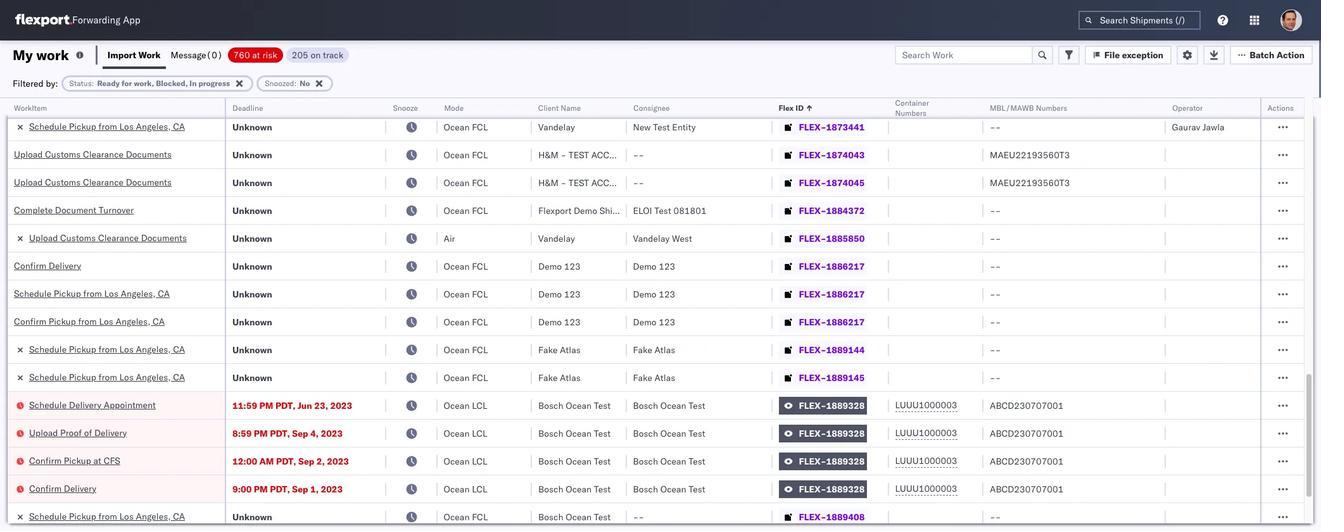 Task type: describe. For each thing, give the bounding box(es) containing it.
pdt, for 8:59
[[270, 428, 290, 439]]

test for flex-1874045
[[569, 177, 589, 189]]

ocean lcl for 9:00 pm pdt, sep 1, 2023
[[444, 484, 488, 495]]

1 new from the top
[[633, 93, 651, 105]]

3 resize handle column header from the left
[[422, 98, 438, 532]]

1 gaurav from the top
[[1173, 93, 1201, 105]]

account for flex-1874043
[[592, 149, 634, 161]]

complete document turnover link
[[14, 204, 134, 216]]

of
[[84, 427, 92, 439]]

container numbers
[[896, 98, 930, 118]]

confirm pickup from los angeles, ca link
[[14, 315, 165, 328]]

upload customs clearance documents for third upload customs clearance documents button from the bottom of the page
[[14, 93, 172, 104]]

pdt, for 9:00
[[270, 484, 290, 495]]

pm for 9:00
[[254, 484, 268, 495]]

1889328 for 8:59 pm pdt, sep 4, 2023
[[827, 428, 865, 439]]

consignee button
[[627, 101, 760, 113]]

pickup for schedule pickup from los angeles, ca link on top of schedule delivery appointment link
[[69, 372, 96, 383]]

complete
[[14, 204, 53, 216]]

1886217 for schedule pickup from los angeles, ca
[[827, 289, 865, 300]]

upload customs clearance documents link for upload customs clearance documents button for flex-1874045
[[14, 176, 172, 189]]

7 ocean fcl from the top
[[444, 289, 488, 300]]

client name
[[539, 103, 581, 113]]

deadline button
[[226, 101, 374, 113]]

2 new test entity from the top
[[633, 121, 696, 133]]

11:59 pm pdt, jun 23, 2023
[[233, 400, 352, 412]]

upload customs clearance documents down turnover
[[29, 232, 187, 244]]

1 new test entity from the top
[[633, 93, 696, 105]]

delivery for schedule delivery appointment button
[[69, 400, 101, 411]]

clearance for flex-1874043's upload customs clearance documents button
[[83, 149, 124, 160]]

complete document turnover
[[14, 204, 134, 216]]

upload customs clearance documents link for third upload customs clearance documents button from the bottom of the page
[[14, 92, 172, 105]]

12 flex- from the top
[[799, 400, 827, 412]]

los for schedule pickup from los angeles, ca link below workitem button
[[119, 121, 134, 132]]

10 fcl from the top
[[472, 372, 488, 384]]

schedule pickup from los angeles, ca link down confirm pickup from los angeles, ca button
[[29, 343, 185, 356]]

los for schedule pickup from los angeles, ca link below confirm pickup from los angeles, ca button
[[119, 344, 134, 355]]

delivery inside upload proof of delivery link
[[94, 427, 127, 439]]

for
[[122, 78, 132, 88]]

customs for upload customs clearance documents button for flex-1874045
[[45, 176, 81, 188]]

risk
[[263, 49, 277, 61]]

205
[[292, 49, 308, 61]]

id
[[796, 103, 804, 113]]

abcd230707001 for 8:59 pm pdt, sep 4, 2023
[[990, 428, 1064, 439]]

schedule pickup from los angeles, ca link down the "cfs"
[[29, 510, 185, 523]]

schedule pickup from los angeles, ca button
[[14, 287, 170, 301]]

upload for third upload customs clearance documents button from the bottom of the page
[[14, 93, 43, 104]]

confirm delivery link for top confirm delivery button
[[14, 260, 81, 272]]

14 flex- from the top
[[799, 456, 827, 467]]

1889328 for 11:59 pm pdt, jun 23, 2023
[[827, 400, 865, 412]]

205 on track
[[292, 49, 344, 61]]

6 fcl from the top
[[472, 261, 488, 272]]

flex id
[[779, 103, 804, 113]]

mode button
[[438, 101, 520, 113]]

upload proof of delivery
[[29, 427, 127, 439]]

ocean lcl for 12:00 am pdt, sep 2, 2023
[[444, 456, 488, 467]]

15 flex- from the top
[[799, 484, 827, 495]]

6 ocean fcl from the top
[[444, 261, 488, 272]]

12:00 am pdt, sep 2, 2023
[[233, 456, 349, 467]]

filtered by:
[[13, 78, 58, 89]]

work,
[[134, 78, 154, 88]]

resize handle column header for workitem button
[[210, 98, 225, 532]]

numbers for container numbers
[[896, 108, 927, 118]]

upload customs clearance documents for upload customs clearance documents button for flex-1874045
[[14, 176, 172, 188]]

sep for 4,
[[292, 428, 308, 439]]

shipper
[[600, 205, 631, 216]]

los for schedule pickup from los angeles, ca link on top of schedule delivery appointment link
[[119, 372, 134, 383]]

los for schedule pickup from los angeles, ca link over confirm pickup from los angeles, ca link
[[104, 288, 118, 299]]

760 at risk
[[234, 49, 277, 61]]

12 unknown from the top
[[233, 512, 272, 523]]

upload customs clearance documents button for flex-1874045
[[14, 176, 172, 190]]

1 flex-1873441 from the top
[[799, 93, 865, 105]]

turnover
[[99, 204, 134, 216]]

message
[[171, 49, 206, 61]]

2 flex-1873441 from the top
[[799, 121, 865, 133]]

1 flex- from the top
[[799, 93, 827, 105]]

sep for 2,
[[299, 456, 315, 467]]

6 flex- from the top
[[799, 233, 827, 244]]

1874043
[[827, 149, 865, 161]]

pdt, for 11:59
[[276, 400, 296, 412]]

1874045
[[827, 177, 865, 189]]

upload for upload customs clearance documents button for flex-1874045
[[14, 176, 43, 188]]

upload for the upload proof of delivery button
[[29, 427, 58, 439]]

blocked,
[[156, 78, 188, 88]]

customs for third upload customs clearance documents button from the bottom of the page
[[45, 93, 81, 104]]

customs for flex-1874043's upload customs clearance documents button
[[45, 149, 81, 160]]

upload customs clearance documents button for flex-1874043
[[14, 148, 172, 162]]

from down schedule pickup from los angeles, ca button
[[78, 316, 97, 327]]

pm for 11:59
[[260, 400, 273, 412]]

5 fcl from the top
[[472, 205, 488, 216]]

mode
[[444, 103, 463, 113]]

h&m for flex-1874045
[[539, 177, 559, 189]]

account for flex-1874045
[[592, 177, 634, 189]]

from down confirm pickup from los angeles, ca button
[[99, 344, 117, 355]]

container
[[896, 98, 930, 108]]

status
[[69, 78, 92, 88]]

eloi test 081801
[[633, 205, 707, 216]]

no
[[300, 78, 310, 88]]

upload proof of delivery button
[[29, 427, 127, 441]]

schedule pickup from los angeles, ca up schedule delivery appointment link
[[29, 372, 185, 383]]

ca inside confirm pickup from los angeles, ca link
[[153, 316, 165, 327]]

action
[[1277, 49, 1305, 61]]

abcd230707001 for 11:59 pm pdt, jun 23, 2023
[[990, 400, 1064, 412]]

flex-1889328 for 12:00 am pdt, sep 2, 2023
[[799, 456, 865, 467]]

: for status
[[92, 78, 94, 88]]

1886217 for confirm pickup from los angeles, ca
[[827, 317, 865, 328]]

container numbers button
[[889, 96, 971, 119]]

resize handle column header for the deadline button
[[371, 98, 387, 532]]

work
[[139, 49, 161, 61]]

resize handle column header for container numbers button
[[969, 98, 984, 532]]

upload customs clearance documents link for flex-1874043's upload customs clearance documents button
[[14, 148, 172, 161]]

7 fcl from the top
[[472, 289, 488, 300]]

schedule pickup from los angeles, ca link down workitem button
[[29, 120, 185, 133]]

air
[[444, 233, 455, 244]]

schedule down 'workitem'
[[29, 121, 67, 132]]

upload customs clearance documents for flex-1874043's upload customs clearance documents button
[[14, 149, 172, 160]]

track
[[323, 49, 344, 61]]

0 vertical spatial at
[[252, 49, 260, 61]]

5 unknown from the top
[[233, 205, 272, 216]]

on
[[311, 49, 321, 61]]

clearance down turnover
[[98, 232, 139, 244]]

1886217 for confirm delivery
[[827, 261, 865, 272]]

deadline
[[233, 103, 263, 113]]

ocean lcl for 11:59 pm pdt, jun 23, 2023
[[444, 400, 488, 412]]

3 unknown from the top
[[233, 149, 272, 161]]

delivery for top confirm delivery button
[[49, 260, 81, 272]]

flexport demo shipper
[[539, 205, 631, 216]]

flexport. image
[[15, 14, 72, 27]]

1 upload customs clearance documents button from the top
[[14, 92, 172, 106]]

schedule down confirm pickup from los angeles, ca button
[[29, 344, 67, 355]]

10 ocean fcl from the top
[[444, 372, 488, 384]]

name
[[561, 103, 581, 113]]

9 unknown from the top
[[233, 317, 272, 328]]

actions
[[1269, 103, 1295, 113]]

2 gaurav from the top
[[1173, 121, 1201, 133]]

h&m for flex-1874043
[[539, 149, 559, 161]]

snoozed : no
[[265, 78, 310, 88]]

flexport
[[539, 205, 572, 216]]

1889144
[[827, 344, 865, 356]]

9 ocean fcl from the top
[[444, 344, 488, 356]]

1 entity from the top
[[673, 93, 696, 105]]

7 flex- from the top
[[799, 261, 827, 272]]

1 1873441 from the top
[[827, 93, 865, 105]]

1 gaurav jawla from the top
[[1173, 93, 1225, 105]]

1889328 for 12:00 am pdt, sep 2, 2023
[[827, 456, 865, 467]]

2 new from the top
[[633, 121, 651, 133]]

jun
[[298, 400, 312, 412]]

schedule pickup from los angeles, ca down workitem button
[[29, 121, 185, 132]]

0 vertical spatial confirm delivery button
[[14, 260, 81, 273]]

11 unknown from the top
[[233, 372, 272, 384]]

resize handle column header for flex id button
[[874, 98, 889, 532]]

schedule pickup from los angeles, ca up confirm pickup from los angeles, ca link
[[14, 288, 170, 299]]

760
[[234, 49, 250, 61]]

flex-1889144
[[799, 344, 865, 356]]

(0)
[[206, 49, 223, 61]]

3 fcl from the top
[[472, 149, 488, 161]]

delivery for the bottommost confirm delivery button
[[64, 483, 96, 495]]

flex-1889328 for 8:59 pm pdt, sep 4, 2023
[[799, 428, 865, 439]]

11 ocean fcl from the top
[[444, 512, 488, 523]]

cfs
[[104, 455, 120, 467]]

work
[[36, 46, 69, 64]]

5 ocean fcl from the top
[[444, 205, 488, 216]]

2 unknown from the top
[[233, 121, 272, 133]]

3 ocean fcl from the top
[[444, 149, 488, 161]]

9 flex- from the top
[[799, 317, 827, 328]]

clearance for upload customs clearance documents button for flex-1874045
[[83, 176, 124, 188]]

2 fcl from the top
[[472, 121, 488, 133]]

11:59
[[233, 400, 257, 412]]

1,
[[311, 484, 319, 495]]

1 ocean fcl from the top
[[444, 93, 488, 105]]

8 flex- from the top
[[799, 289, 827, 300]]

forwarding
[[72, 14, 121, 26]]

schedule up schedule delivery appointment link
[[29, 372, 67, 383]]

2023 for 12:00 am pdt, sep 2, 2023
[[327, 456, 349, 467]]

appointment
[[104, 400, 156, 411]]

flex-1889145
[[799, 372, 865, 384]]

10 unknown from the top
[[233, 344, 272, 356]]

eloi
[[633, 205, 653, 216]]

batch
[[1250, 49, 1275, 61]]

upload proof of delivery link
[[29, 427, 127, 439]]

confirm delivery link for the bottommost confirm delivery button
[[29, 483, 96, 495]]

9:00
[[233, 484, 252, 495]]

schedule down confirm pickup at cfs button
[[29, 511, 67, 522]]

flex id button
[[773, 101, 877, 113]]

1889408
[[827, 512, 865, 523]]

west
[[672, 233, 693, 244]]

1 vertical spatial confirm delivery button
[[29, 483, 96, 497]]

2 entity from the top
[[673, 121, 696, 133]]

flex-1889408
[[799, 512, 865, 523]]



Task type: vqa. For each thing, say whether or not it's contained in the screenshot.


Task type: locate. For each thing, give the bounding box(es) containing it.
2 upload customs clearance documents button from the top
[[14, 148, 172, 162]]

luuu1000003 for 11:59 pm pdt, jun 23, 2023
[[896, 400, 958, 411]]

pickup
[[69, 121, 96, 132], [54, 288, 81, 299], [49, 316, 76, 327], [69, 344, 96, 355], [69, 372, 96, 383], [64, 455, 91, 467], [69, 511, 96, 522]]

2 1889328 from the top
[[827, 428, 865, 439]]

pickup for schedule pickup from los angeles, ca link underneath the "cfs"
[[69, 511, 96, 522]]

clearance up turnover
[[83, 176, 124, 188]]

customs down complete document turnover button at the left top of the page
[[60, 232, 96, 244]]

upload down complete
[[29, 232, 58, 244]]

3 flex- from the top
[[799, 149, 827, 161]]

8 unknown from the top
[[233, 289, 272, 300]]

sep left 4,
[[292, 428, 308, 439]]

1 vertical spatial confirm delivery link
[[29, 483, 96, 495]]

1 account from the top
[[592, 149, 634, 161]]

upload customs clearance documents button down status
[[14, 92, 172, 106]]

upload customs clearance documents link down status
[[14, 92, 172, 105]]

customs down by:
[[45, 93, 81, 104]]

13 flex- from the top
[[799, 428, 827, 439]]

1 jawla from the top
[[1203, 93, 1225, 105]]

1 flex-1889328 from the top
[[799, 400, 865, 412]]

flex-1884372 button
[[779, 202, 868, 220], [779, 202, 868, 220]]

2 ocean lcl from the top
[[444, 428, 488, 439]]

flex-1873441 button
[[779, 90, 868, 108], [779, 90, 868, 108], [779, 118, 868, 136], [779, 118, 868, 136]]

1 vertical spatial new test entity
[[633, 121, 696, 133]]

0 vertical spatial h&m - test account
[[539, 149, 634, 161]]

3 1886217 from the top
[[827, 317, 865, 328]]

pickup for schedule pickup from los angeles, ca link below workitem button
[[69, 121, 96, 132]]

ocean
[[444, 93, 470, 105], [444, 121, 470, 133], [444, 149, 470, 161], [444, 177, 470, 189], [444, 205, 470, 216], [444, 261, 470, 272], [444, 289, 470, 300], [444, 317, 470, 328], [444, 344, 470, 356], [444, 372, 470, 384], [444, 400, 470, 412], [566, 400, 592, 412], [661, 400, 687, 412], [444, 428, 470, 439], [566, 428, 592, 439], [661, 428, 687, 439], [444, 456, 470, 467], [566, 456, 592, 467], [661, 456, 687, 467], [444, 484, 470, 495], [566, 484, 592, 495], [661, 484, 687, 495], [444, 512, 470, 523], [566, 512, 592, 523]]

documents for flex-1874043's upload customs clearance documents button
[[126, 149, 172, 160]]

2 flex-1889328 from the top
[[799, 428, 865, 439]]

test for flex-1874043
[[569, 149, 589, 161]]

h&m down client
[[539, 149, 559, 161]]

1 maeu22193560t3 from the top
[[990, 149, 1071, 161]]

1 vertical spatial new
[[633, 121, 651, 133]]

fake atlas
[[539, 344, 581, 356], [633, 344, 676, 356], [539, 372, 581, 384], [633, 372, 676, 384]]

1889328 for 9:00 pm pdt, sep 1, 2023
[[827, 484, 865, 495]]

delivery up 'of'
[[69, 400, 101, 411]]

from down workitem button
[[99, 121, 117, 132]]

1 horizontal spatial numbers
[[1037, 103, 1068, 113]]

pm for 8:59
[[254, 428, 268, 439]]

2,
[[317, 456, 325, 467]]

confirm
[[14, 260, 46, 272], [14, 316, 46, 327], [29, 455, 62, 467], [29, 483, 62, 495]]

luuu1000003 for 8:59 pm pdt, sep 4, 2023
[[896, 428, 958, 439]]

0 vertical spatial entity
[[673, 93, 696, 105]]

pickup for confirm pickup at cfs link
[[64, 455, 91, 467]]

2 1886217 from the top
[[827, 289, 865, 300]]

pickup down confirm pickup at cfs button
[[69, 511, 96, 522]]

2023 for 8:59 pm pdt, sep 4, 2023
[[321, 428, 343, 439]]

entity down consignee button
[[673, 121, 696, 133]]

at inside button
[[93, 455, 101, 467]]

resize handle column header for mbl/mawb numbers button
[[1151, 98, 1166, 532]]

lcl for 8:59 pm pdt, sep 4, 2023
[[472, 428, 488, 439]]

h&m - test account
[[539, 149, 634, 161], [539, 177, 634, 189]]

app
[[123, 14, 140, 26]]

2 vertical spatial pm
[[254, 484, 268, 495]]

proof
[[60, 427, 82, 439]]

4 resize handle column header from the left
[[517, 98, 532, 532]]

delivery inside schedule delivery appointment link
[[69, 400, 101, 411]]

0 vertical spatial maeu22193560t3
[[990, 149, 1071, 161]]

flex-1873441 down flex id button
[[799, 121, 865, 133]]

import work button
[[103, 41, 166, 69]]

1 horizontal spatial :
[[294, 78, 297, 88]]

pickup inside schedule pickup from los angeles, ca button
[[54, 288, 81, 299]]

at left "risk"
[[252, 49, 260, 61]]

2 vertical spatial sep
[[292, 484, 308, 495]]

flex-1874043
[[799, 149, 865, 161]]

bosch
[[539, 400, 564, 412], [633, 400, 658, 412], [539, 428, 564, 439], [633, 428, 658, 439], [539, 456, 564, 467], [633, 456, 658, 467], [539, 484, 564, 495], [633, 484, 658, 495], [539, 512, 564, 523]]

upload for flex-1874043's upload customs clearance documents button
[[14, 149, 43, 160]]

upload customs clearance documents button down workitem button
[[14, 148, 172, 162]]

8 fcl from the top
[[472, 317, 488, 328]]

luuu1000003 for 9:00 pm pdt, sep 1, 2023
[[896, 484, 958, 495]]

confirm delivery for the bottommost confirm delivery button
[[29, 483, 96, 495]]

4 ocean fcl from the top
[[444, 177, 488, 189]]

1 vertical spatial flex-1886217
[[799, 289, 865, 300]]

upload customs clearance documents button up document
[[14, 176, 172, 190]]

1884372
[[827, 205, 865, 216]]

batch action button
[[1231, 45, 1314, 64]]

clearance down ready
[[83, 93, 124, 104]]

ocean lcl for 8:59 pm pdt, sep 4, 2023
[[444, 428, 488, 439]]

: for snoozed
[[294, 78, 297, 88]]

0 vertical spatial new test entity
[[633, 93, 696, 105]]

status : ready for work, blocked, in progress
[[69, 78, 230, 88]]

pm right 11:59 on the bottom left
[[260, 400, 273, 412]]

flex-1873441 right flex
[[799, 93, 865, 105]]

0 vertical spatial confirm delivery link
[[14, 260, 81, 272]]

account
[[592, 149, 634, 161], [592, 177, 634, 189]]

1 vertical spatial jawla
[[1203, 121, 1225, 133]]

los for confirm pickup from los angeles, ca link
[[99, 316, 113, 327]]

confirm pickup at cfs
[[29, 455, 120, 467]]

clearance down workitem button
[[83, 149, 124, 160]]

0 vertical spatial flex-1886217
[[799, 261, 865, 272]]

from down the "cfs"
[[99, 511, 117, 522]]

pickup for schedule pickup from los angeles, ca link below confirm pickup from los angeles, ca button
[[69, 344, 96, 355]]

upload down 'workitem'
[[14, 149, 43, 160]]

2 flex- from the top
[[799, 121, 827, 133]]

1 vertical spatial h&m - test account
[[539, 177, 634, 189]]

new test entity
[[633, 93, 696, 105], [633, 121, 696, 133]]

message (0)
[[171, 49, 223, 61]]

snooze
[[393, 103, 418, 113]]

luuu1000003 for 12:00 am pdt, sep 2, 2023
[[896, 456, 958, 467]]

my work
[[13, 46, 69, 64]]

confirm delivery link down confirm pickup at cfs button
[[29, 483, 96, 495]]

sep left 2,
[[299, 456, 315, 467]]

: left ready
[[92, 78, 94, 88]]

workitem button
[[8, 101, 212, 113]]

0 vertical spatial account
[[592, 149, 634, 161]]

pm
[[260, 400, 273, 412], [254, 428, 268, 439], [254, 484, 268, 495]]

operator
[[1173, 103, 1203, 113]]

5 resize handle column header from the left
[[612, 98, 627, 532]]

ca
[[173, 121, 185, 132], [158, 288, 170, 299], [153, 316, 165, 327], [173, 344, 185, 355], [173, 372, 185, 383], [173, 511, 185, 522]]

upload inside upload proof of delivery link
[[29, 427, 58, 439]]

upload customs clearance documents down status
[[14, 93, 172, 104]]

upload down filtered on the left
[[14, 93, 43, 104]]

1 1886217 from the top
[[827, 261, 865, 272]]

schedule up confirm pickup from los angeles, ca link
[[14, 288, 51, 299]]

maeu22193560t3 for flex-1874043
[[990, 149, 1071, 161]]

-
[[990, 93, 996, 105], [996, 93, 1002, 105], [990, 121, 996, 133], [996, 121, 1002, 133], [561, 149, 567, 161], [633, 149, 639, 161], [639, 149, 644, 161], [561, 177, 567, 189], [633, 177, 639, 189], [639, 177, 644, 189], [990, 205, 996, 216], [996, 205, 1002, 216], [990, 233, 996, 244], [996, 233, 1002, 244], [990, 261, 996, 272], [996, 261, 1002, 272], [990, 289, 996, 300], [996, 289, 1002, 300], [990, 317, 996, 328], [996, 317, 1002, 328], [990, 344, 996, 356], [996, 344, 1002, 356], [990, 372, 996, 384], [996, 372, 1002, 384], [633, 512, 639, 523], [639, 512, 644, 523], [990, 512, 996, 523], [996, 512, 1002, 523]]

documents for third upload customs clearance documents button from the bottom of the page
[[126, 93, 172, 104]]

2 test from the top
[[569, 177, 589, 189]]

flex-1886217 for confirm pickup from los angeles, ca
[[799, 317, 865, 328]]

flex-1889328 for 9:00 pm pdt, sep 1, 2023
[[799, 484, 865, 495]]

los down workitem button
[[119, 121, 134, 132]]

0 vertical spatial upload customs clearance documents button
[[14, 92, 172, 106]]

2023 for 11:59 pm pdt, jun 23, 2023
[[330, 400, 352, 412]]

4 abcd230707001 from the top
[[990, 484, 1064, 495]]

10 resize handle column header from the left
[[1246, 98, 1261, 532]]

mbl/mawb
[[990, 103, 1035, 113]]

los down the "cfs"
[[119, 511, 134, 522]]

schedule pickup from los angeles, ca down the "cfs"
[[29, 511, 185, 522]]

pickup down the upload proof of delivery button
[[64, 455, 91, 467]]

1 vertical spatial entity
[[673, 121, 696, 133]]

flex-1889408 button
[[779, 509, 868, 526], [779, 509, 868, 526]]

exception
[[1123, 49, 1164, 61]]

4 1889328 from the top
[[827, 484, 865, 495]]

0 vertical spatial pm
[[260, 400, 273, 412]]

delivery up schedule pickup from los angeles, ca button
[[49, 260, 81, 272]]

numbers down container
[[896, 108, 927, 118]]

confirm delivery up schedule pickup from los angeles, ca button
[[14, 260, 81, 272]]

pickup for schedule pickup from los angeles, ca link over confirm pickup from los angeles, ca link
[[54, 288, 81, 299]]

numbers right mbl/mawb
[[1037, 103, 1068, 113]]

upload customs clearance documents link down workitem button
[[14, 148, 172, 161]]

abcd230707001 for 9:00 pm pdt, sep 1, 2023
[[990, 484, 1064, 495]]

16 flex- from the top
[[799, 512, 827, 523]]

sep left 1,
[[292, 484, 308, 495]]

pickup inside confirm pickup from los angeles, ca link
[[49, 316, 76, 327]]

schedule inside button
[[14, 288, 51, 299]]

clearance for third upload customs clearance documents button from the bottom of the page
[[83, 93, 124, 104]]

pm right 8:59
[[254, 428, 268, 439]]

in
[[190, 78, 197, 88]]

11 flex- from the top
[[799, 372, 827, 384]]

lcl for 12:00 am pdt, sep 2, 2023
[[472, 456, 488, 467]]

1889328
[[827, 400, 865, 412], [827, 428, 865, 439], [827, 456, 865, 467], [827, 484, 865, 495]]

5 flex- from the top
[[799, 205, 827, 216]]

flex-1885850 button
[[779, 230, 868, 247], [779, 230, 868, 247]]

flex-1886217 for schedule pickup from los angeles, ca
[[799, 289, 865, 300]]

4 flex-1889328 from the top
[[799, 484, 865, 495]]

1 1889328 from the top
[[827, 400, 865, 412]]

upload up complete
[[14, 176, 43, 188]]

file
[[1105, 49, 1121, 61]]

1 vertical spatial account
[[592, 177, 634, 189]]

9:00 pm pdt, sep 1, 2023
[[233, 484, 343, 495]]

1873441 up 1874043
[[827, 121, 865, 133]]

resize handle column header for client name button
[[612, 98, 627, 532]]

4 unknown from the top
[[233, 177, 272, 189]]

import work
[[108, 49, 161, 61]]

0 horizontal spatial numbers
[[896, 108, 927, 118]]

test
[[653, 93, 670, 105], [653, 121, 670, 133], [655, 205, 672, 216], [594, 400, 611, 412], [689, 400, 706, 412], [594, 428, 611, 439], [689, 428, 706, 439], [594, 456, 611, 467], [689, 456, 706, 467], [594, 484, 611, 495], [689, 484, 706, 495], [594, 512, 611, 523]]

8 ocean fcl from the top
[[444, 317, 488, 328]]

lcl for 11:59 pm pdt, jun 23, 2023
[[472, 400, 488, 412]]

6 unknown from the top
[[233, 233, 272, 244]]

pickup down confirm pickup from los angeles, ca button
[[69, 344, 96, 355]]

Search Shipments (/) text field
[[1079, 11, 1202, 30]]

0 vertical spatial test
[[569, 149, 589, 161]]

1873441 right id
[[827, 93, 865, 105]]

customs up the complete document turnover
[[45, 176, 81, 188]]

0 vertical spatial flex-1873441
[[799, 93, 865, 105]]

flex-1874045
[[799, 177, 865, 189]]

schedule pickup from los angeles, ca
[[29, 121, 185, 132], [14, 288, 170, 299], [29, 344, 185, 355], [29, 372, 185, 383], [29, 511, 185, 522]]

3 luuu1000003 from the top
[[896, 456, 958, 467]]

sep for 1,
[[292, 484, 308, 495]]

8:59 pm pdt, sep 4, 2023
[[233, 428, 343, 439]]

ca inside schedule pickup from los angeles, ca button
[[158, 288, 170, 299]]

confirm delivery for top confirm delivery button
[[14, 260, 81, 272]]

9 resize handle column header from the left
[[1151, 98, 1166, 532]]

1 abcd230707001 from the top
[[990, 400, 1064, 412]]

2023 right 1,
[[321, 484, 343, 495]]

10 flex- from the top
[[799, 344, 827, 356]]

2 h&m from the top
[[539, 177, 559, 189]]

1 vertical spatial h&m
[[539, 177, 559, 189]]

:
[[92, 78, 94, 88], [294, 78, 297, 88]]

Search Work text field
[[895, 45, 1033, 64]]

by:
[[46, 78, 58, 89]]

upload customs clearance documents link down turnover
[[29, 232, 187, 244]]

0 vertical spatial jawla
[[1203, 93, 1225, 105]]

0 vertical spatial confirm delivery
[[14, 260, 81, 272]]

pdt, up 12:00 am pdt, sep 2, 2023 at the bottom left of the page
[[270, 428, 290, 439]]

2 jawla from the top
[[1203, 121, 1225, 133]]

pdt, right am
[[276, 456, 296, 467]]

1 vertical spatial gaurav jawla
[[1173, 121, 1225, 133]]

workitem
[[14, 103, 47, 113]]

1 vertical spatial upload customs clearance documents button
[[14, 148, 172, 162]]

test
[[569, 149, 589, 161], [569, 177, 589, 189]]

1 vertical spatial test
[[569, 177, 589, 189]]

pickup down workitem button
[[69, 121, 96, 132]]

1 vertical spatial 1873441
[[827, 121, 865, 133]]

6 resize handle column header from the left
[[758, 98, 773, 532]]

4,
[[311, 428, 319, 439]]

2 ocean fcl from the top
[[444, 121, 488, 133]]

los up confirm pickup from los angeles, ca link
[[104, 288, 118, 299]]

0 vertical spatial gaurav jawla
[[1173, 93, 1225, 105]]

entity
[[673, 93, 696, 105], [673, 121, 696, 133]]

confirm delivery down confirm pickup at cfs button
[[29, 483, 96, 495]]

los up appointment
[[119, 372, 134, 383]]

2 lcl from the top
[[472, 428, 488, 439]]

progress
[[199, 78, 230, 88]]

flex-1886217 button
[[779, 258, 868, 275], [779, 258, 868, 275], [779, 285, 868, 303], [779, 285, 868, 303], [779, 313, 868, 331], [779, 313, 868, 331]]

3 ocean lcl from the top
[[444, 456, 488, 467]]

ocean fcl
[[444, 93, 488, 105], [444, 121, 488, 133], [444, 149, 488, 161], [444, 177, 488, 189], [444, 205, 488, 216], [444, 261, 488, 272], [444, 289, 488, 300], [444, 317, 488, 328], [444, 344, 488, 356], [444, 372, 488, 384], [444, 512, 488, 523]]

los for schedule pickup from los angeles, ca link underneath the "cfs"
[[119, 511, 134, 522]]

gaurav
[[1173, 93, 1201, 105], [1173, 121, 1201, 133]]

23,
[[314, 400, 328, 412]]

upload left proof
[[29, 427, 58, 439]]

h&m - test account up flexport demo shipper
[[539, 177, 634, 189]]

7 resize handle column header from the left
[[874, 98, 889, 532]]

7 unknown from the top
[[233, 261, 272, 272]]

0 vertical spatial gaurav
[[1173, 93, 1201, 105]]

1 vertical spatial at
[[93, 455, 101, 467]]

pickup up schedule delivery appointment link
[[69, 372, 96, 383]]

upload customs clearance documents link up document
[[14, 176, 172, 189]]

1 fcl from the top
[[472, 93, 488, 105]]

1 flex-1886217 from the top
[[799, 261, 865, 272]]

081801
[[674, 205, 707, 216]]

confirm delivery link up schedule pickup from los angeles, ca button
[[14, 260, 81, 272]]

1 unknown from the top
[[233, 93, 272, 105]]

delivery down confirm pickup at cfs button
[[64, 483, 96, 495]]

1 resize handle column header from the left
[[210, 98, 225, 532]]

0 vertical spatial 1873441
[[827, 93, 865, 105]]

upload customs clearance documents down workitem button
[[14, 149, 172, 160]]

at left the "cfs"
[[93, 455, 101, 467]]

0 vertical spatial new
[[633, 93, 651, 105]]

schedule up proof
[[29, 400, 67, 411]]

maeu22193560t3
[[990, 149, 1071, 161], [990, 177, 1071, 189]]

resize handle column header
[[210, 98, 225, 532], [371, 98, 387, 532], [422, 98, 438, 532], [517, 98, 532, 532], [612, 98, 627, 532], [758, 98, 773, 532], [874, 98, 889, 532], [969, 98, 984, 532], [1151, 98, 1166, 532], [1246, 98, 1261, 532], [1290, 98, 1305, 532]]

resize handle column header for mode button
[[517, 98, 532, 532]]

los down confirm pickup from los angeles, ca button
[[119, 344, 134, 355]]

1 h&m - test account from the top
[[539, 149, 634, 161]]

pm right the 9:00
[[254, 484, 268, 495]]

h&m up "flexport"
[[539, 177, 559, 189]]

delivery right 'of'
[[94, 427, 127, 439]]

test down the name at the left top of the page
[[569, 149, 589, 161]]

4 flex- from the top
[[799, 177, 827, 189]]

9 fcl from the top
[[472, 344, 488, 356]]

4 luuu1000003 from the top
[[896, 484, 958, 495]]

filtered
[[13, 78, 44, 89]]

0 vertical spatial sep
[[292, 428, 308, 439]]

confirm delivery button down confirm pickup at cfs button
[[29, 483, 96, 497]]

1 vertical spatial 1886217
[[827, 289, 865, 300]]

3 lcl from the top
[[472, 456, 488, 467]]

0 vertical spatial 1886217
[[827, 261, 865, 272]]

h&m - test account for flex-1874043
[[539, 149, 634, 161]]

schedule delivery appointment
[[29, 400, 156, 411]]

snoozed
[[265, 78, 294, 88]]

0 horizontal spatial at
[[93, 455, 101, 467]]

2023 right 4,
[[321, 428, 343, 439]]

pickup up confirm pickup from los angeles, ca link
[[54, 288, 81, 299]]

schedule pickup from los angeles, ca link up schedule delivery appointment link
[[29, 371, 185, 384]]

2023 right the 23,
[[330, 400, 352, 412]]

customs down 'workitem'
[[45, 149, 81, 160]]

confirm delivery button up schedule pickup from los angeles, ca button
[[14, 260, 81, 273]]

documents for upload customs clearance documents button for flex-1874045
[[126, 176, 172, 188]]

from up schedule delivery appointment link
[[99, 372, 117, 383]]

numbers for mbl/mawb numbers
[[1037, 103, 1068, 113]]

los down schedule pickup from los angeles, ca button
[[99, 316, 113, 327]]

1 vertical spatial pm
[[254, 428, 268, 439]]

0 vertical spatial h&m
[[539, 149, 559, 161]]

2 h&m - test account from the top
[[539, 177, 634, 189]]

11 resize handle column header from the left
[[1290, 98, 1305, 532]]

2 vertical spatial 1886217
[[827, 317, 865, 328]]

2023 for 9:00 pm pdt, sep 1, 2023
[[321, 484, 343, 495]]

documents
[[126, 93, 172, 104], [126, 149, 172, 160], [126, 176, 172, 188], [141, 232, 187, 244]]

from up confirm pickup from los angeles, ca link
[[83, 288, 102, 299]]

test up flexport demo shipper
[[569, 177, 589, 189]]

schedule pickup from los angeles, ca down confirm pickup from los angeles, ca button
[[29, 344, 185, 355]]

abcd230707001
[[990, 400, 1064, 412], [990, 428, 1064, 439], [990, 456, 1064, 467], [990, 484, 1064, 495]]

3 flex-1886217 from the top
[[799, 317, 865, 328]]

jawla
[[1203, 93, 1225, 105], [1203, 121, 1225, 133]]

1 vertical spatial maeu22193560t3
[[990, 177, 1071, 189]]

flex
[[779, 103, 794, 113]]

vandelay west
[[633, 233, 693, 244]]

upload customs clearance documents up document
[[14, 176, 172, 188]]

confirm delivery button
[[14, 260, 81, 273], [29, 483, 96, 497]]

file exception
[[1105, 49, 1164, 61]]

flex-1886217
[[799, 261, 865, 272], [799, 289, 865, 300], [799, 317, 865, 328]]

flex-1889328 for 11:59 pm pdt, jun 23, 2023
[[799, 400, 865, 412]]

1 vertical spatial gaurav
[[1173, 121, 1201, 133]]

lcl for 9:00 pm pdt, sep 1, 2023
[[472, 484, 488, 495]]

pdt, left jun
[[276, 400, 296, 412]]

2 1873441 from the top
[[827, 121, 865, 133]]

4 ocean lcl from the top
[[444, 484, 488, 495]]

1 vertical spatial flex-1873441
[[799, 121, 865, 133]]

schedule pickup from los angeles, ca link up confirm pickup from los angeles, ca link
[[14, 287, 170, 300]]

2 gaurav jawla from the top
[[1173, 121, 1225, 133]]

1 vertical spatial confirm delivery
[[29, 483, 96, 495]]

angeles,
[[136, 121, 171, 132], [121, 288, 156, 299], [116, 316, 150, 327], [136, 344, 171, 355], [136, 372, 171, 383], [136, 511, 171, 522]]

upload
[[14, 93, 43, 104], [14, 149, 43, 160], [14, 176, 43, 188], [29, 232, 58, 244], [29, 427, 58, 439]]

client name button
[[532, 101, 614, 113]]

pickup inside confirm pickup at cfs link
[[64, 455, 91, 467]]

1886217
[[827, 261, 865, 272], [827, 289, 865, 300], [827, 317, 865, 328]]

pdt, down 12:00 am pdt, sep 2, 2023 at the bottom left of the page
[[270, 484, 290, 495]]

maeu22193560t3 for flex-1874045
[[990, 177, 1071, 189]]

complete document turnover button
[[14, 204, 134, 218]]

1885850
[[827, 233, 865, 244]]

forwarding app link
[[15, 14, 140, 27]]

2 : from the left
[[294, 78, 297, 88]]

mbl/mawb numbers button
[[984, 101, 1154, 113]]

2023 right 2,
[[327, 456, 349, 467]]

confirm pickup from los angeles, ca
[[14, 316, 165, 327]]

2 flex-1886217 from the top
[[799, 289, 865, 300]]

2 resize handle column header from the left
[[371, 98, 387, 532]]

11 fcl from the top
[[472, 512, 488, 523]]

numbers inside container numbers
[[896, 108, 927, 118]]

pickup for confirm pickup from los angeles, ca link
[[49, 316, 76, 327]]

import
[[108, 49, 136, 61]]

confirm pickup at cfs button
[[29, 455, 120, 469]]

2 vertical spatial flex-1886217
[[799, 317, 865, 328]]

abcd230707001 for 12:00 am pdt, sep 2, 2023
[[990, 456, 1064, 467]]

entity right consignee in the top of the page
[[673, 93, 696, 105]]

h&m - test account down the name at the left top of the page
[[539, 149, 634, 161]]

pdt, for 12:00
[[276, 456, 296, 467]]

: left no
[[294, 78, 297, 88]]

0 horizontal spatial :
[[92, 78, 94, 88]]

1889145
[[827, 372, 865, 384]]

2 abcd230707001 from the top
[[990, 428, 1064, 439]]

2 vertical spatial upload customs clearance documents button
[[14, 176, 172, 190]]

flex-1886217 for confirm delivery
[[799, 261, 865, 272]]

resize handle column header for consignee button
[[758, 98, 773, 532]]

1 vertical spatial sep
[[299, 456, 315, 467]]

h&m - test account for flex-1874045
[[539, 177, 634, 189]]

1 lcl from the top
[[472, 400, 488, 412]]

4 fcl from the top
[[472, 177, 488, 189]]

1 horizontal spatial at
[[252, 49, 260, 61]]

schedule inside button
[[29, 400, 67, 411]]



